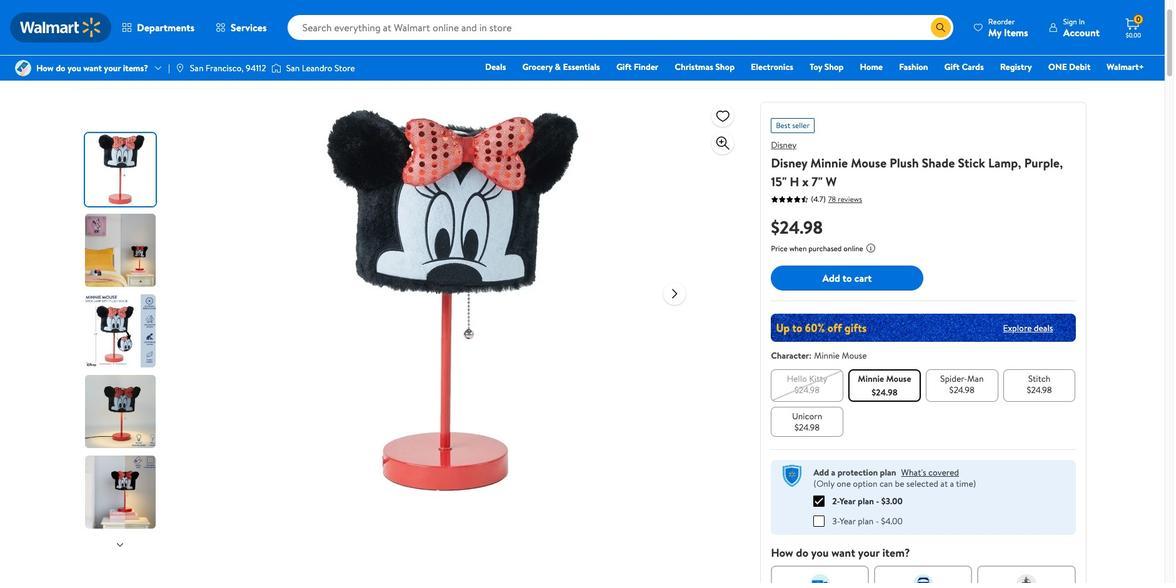 Task type: vqa. For each thing, say whether or not it's contained in the screenshot.
KingCamp Camping Sleeping Bag 3 Season Waterproof Lightweight Sleeping Bag for Adults(Black,26.6℉-53.6℉) 'Image'
no



Task type: locate. For each thing, give the bounding box(es) containing it.
furniture
[[115, 27, 150, 39]]

add left one
[[814, 466, 829, 479]]

0 horizontal spatial a
[[831, 466, 835, 479]]

disney down best
[[771, 139, 797, 151]]

minnie right kitty
[[858, 373, 884, 385]]

0 vertical spatial -
[[876, 495, 879, 507]]

san left leandro on the top left of page
[[286, 62, 300, 74]]

do for how do you want your items?
[[56, 62, 65, 74]]

0 horizontal spatial /
[[107, 27, 110, 39]]

0 vertical spatial year
[[840, 495, 856, 507]]

home link left fashion link
[[854, 60, 889, 74]]

when
[[789, 243, 807, 254]]

/ right furniture
[[155, 27, 158, 39]]

0 vertical spatial plan
[[880, 466, 896, 479]]

at
[[941, 478, 948, 490]]

plan right option on the bottom right
[[880, 466, 896, 479]]

intent image for pickup image
[[913, 574, 933, 583]]

san for san francisco, 94112
[[190, 62, 203, 74]]

san for san leandro store
[[286, 62, 300, 74]]

san francisco, 94112
[[190, 62, 266, 74]]

mouse inside disney disney minnie mouse plush shade stick lamp, purple, 15" h x 7" w
[[851, 154, 887, 171]]

0 horizontal spatial want
[[83, 62, 102, 74]]

1 vertical spatial your
[[858, 545, 880, 561]]

1 vertical spatial do
[[796, 545, 809, 561]]

Search search field
[[287, 15, 953, 40]]

shop right christmas
[[715, 61, 735, 73]]

want down 3-
[[831, 545, 855, 561]]

shop inside toy shop link
[[824, 61, 844, 73]]

1 horizontal spatial home
[[860, 61, 883, 73]]

mouse left plush
[[851, 154, 887, 171]]

0 horizontal spatial gift
[[616, 61, 632, 73]]

san
[[190, 62, 203, 74], [286, 62, 300, 74]]

mouse
[[851, 154, 887, 171], [842, 349, 867, 362], [886, 373, 911, 385]]

stitch $24.98
[[1027, 373, 1052, 396]]

0 vertical spatial want
[[83, 62, 102, 74]]

$24.98
[[771, 215, 823, 239], [795, 384, 820, 396], [949, 384, 975, 396], [1027, 384, 1052, 396], [872, 386, 898, 399], [795, 421, 820, 434]]

you for how do you want your item?
[[811, 545, 829, 561]]

1 / from the left
[[107, 27, 110, 39]]

items?
[[123, 62, 148, 74]]

$24.98 inside hello kitty $24.98
[[795, 384, 820, 396]]

1 vertical spatial &
[[555, 61, 561, 73]]

legal information image
[[866, 243, 876, 253]]

- left '$3.00'
[[876, 495, 879, 507]]

mattresses up san leandro store
[[301, 27, 342, 39]]

do for how do you want your item?
[[796, 545, 809, 561]]

1 vertical spatial you
[[811, 545, 829, 561]]

disney minnie mouse plush shade stick lamp, purple, 15" h x 7" w - image 4 of 6 image
[[85, 375, 158, 448]]

year for 2-
[[840, 495, 856, 507]]

minnie right :
[[814, 349, 840, 362]]

unicorn $24.98
[[792, 410, 822, 434]]

home up how do you want your items?
[[78, 27, 102, 39]]

1 horizontal spatial want
[[831, 545, 855, 561]]

1 horizontal spatial  image
[[175, 63, 185, 73]]

in
[[1079, 16, 1085, 27]]

plan down option on the bottom right
[[858, 495, 874, 507]]

 image right 94112
[[271, 62, 281, 74]]

home inside the home 'link'
[[860, 61, 883, 73]]

1 horizontal spatial a
[[950, 478, 954, 490]]

1 vertical spatial how
[[771, 545, 793, 561]]

san leandro store
[[286, 62, 355, 74]]

mouse up minnie mouse $24.98
[[842, 349, 867, 362]]

$4.00
[[881, 515, 903, 527]]

minnie
[[811, 154, 848, 171], [814, 349, 840, 362], [858, 373, 884, 385]]

gift
[[616, 61, 632, 73], [944, 61, 960, 73]]

1 vertical spatial mouse
[[842, 349, 867, 362]]

0 vertical spatial minnie
[[811, 154, 848, 171]]

1 horizontal spatial your
[[858, 545, 880, 561]]

- for $3.00
[[876, 495, 879, 507]]

want left items?
[[83, 62, 102, 74]]

78 reviews link
[[826, 194, 862, 204]]

home link
[[78, 27, 102, 39], [854, 60, 889, 74]]

shop right toy
[[824, 61, 844, 73]]

1 vertical spatial -
[[876, 515, 879, 527]]

1 san from the left
[[190, 62, 203, 74]]

/ left furniture
[[107, 27, 110, 39]]

home link up how do you want your items?
[[78, 27, 102, 39]]

sign
[[1063, 16, 1077, 27]]

mattresses
[[163, 27, 205, 39], [301, 27, 342, 39]]

1 vertical spatial year
[[840, 515, 856, 527]]

spider-
[[940, 373, 967, 385]]

add inside the add a protection plan what's covered (only one option can be selected at a time)
[[814, 466, 829, 479]]

you up intent image for shipping
[[811, 545, 829, 561]]

15"
[[771, 173, 787, 190]]

 image
[[15, 60, 31, 76], [271, 62, 281, 74], [175, 63, 185, 73]]

w
[[826, 173, 837, 190]]

shop for toy shop
[[824, 61, 844, 73]]

san right |
[[190, 62, 203, 74]]

0 horizontal spatial do
[[56, 62, 65, 74]]

explore
[[1003, 322, 1032, 334]]

1 horizontal spatial how
[[771, 545, 793, 561]]

plush
[[890, 154, 919, 171]]

 image for how do you want your items?
[[15, 60, 31, 76]]

add inside add to cart button
[[822, 271, 840, 285]]

your for items?
[[104, 62, 121, 74]]

toy shop
[[810, 61, 844, 73]]

sign in to add to favorites list, disney minnie mouse plush shade stick lamp, purple, 15" h x 7" w image
[[715, 108, 730, 123]]

 image for san francisco, 94112
[[175, 63, 185, 73]]

1 vertical spatial want
[[831, 545, 855, 561]]

2-year plan - $3.00
[[832, 495, 903, 507]]

disney minnie mouse plush shade stick lamp, purple, 15" h x 7" w image
[[253, 102, 654, 502]]

x
[[802, 173, 809, 190]]

 image right |
[[175, 63, 185, 73]]

0 vertical spatial do
[[56, 62, 65, 74]]

1 vertical spatial disney
[[771, 154, 808, 171]]

plan down 2-year plan - $3.00
[[858, 515, 874, 527]]

zoom image modal image
[[715, 136, 730, 151]]

2 gift from the left
[[944, 61, 960, 73]]

items
[[1004, 25, 1028, 39]]

1 horizontal spatial home link
[[854, 60, 889, 74]]

 image for san leandro store
[[271, 62, 281, 74]]

minnie inside disney disney minnie mouse plush shade stick lamp, purple, 15" h x 7" w
[[811, 154, 848, 171]]

1 shop from the left
[[715, 61, 735, 73]]

- for $4.00
[[876, 515, 879, 527]]

sign in account
[[1063, 16, 1100, 39]]

deals
[[485, 61, 506, 73]]

plan for $4.00
[[858, 515, 874, 527]]

mouse left the spider- on the right
[[886, 373, 911, 385]]

search icon image
[[936, 23, 946, 33]]

0 vertical spatial your
[[104, 62, 121, 74]]

shop inside 'christmas shop' link
[[715, 61, 735, 73]]

3 / from the left
[[264, 27, 268, 39]]

1 disney from the top
[[771, 139, 797, 151]]

reviews
[[838, 194, 862, 204]]

1 horizontal spatial gift
[[944, 61, 960, 73]]

one debit link
[[1043, 60, 1096, 74]]

2-Year plan - $3.00 checkbox
[[814, 495, 825, 507]]

$24.98 inside minnie mouse $24.98
[[872, 386, 898, 399]]

disney minnie mouse plush shade stick lamp, purple, 15" h x 7" w - image 5 of 6 image
[[85, 456, 158, 529]]

2 horizontal spatial  image
[[271, 62, 281, 74]]

0 horizontal spatial shop
[[715, 61, 735, 73]]

francisco,
[[206, 62, 244, 74]]

be
[[895, 478, 904, 490]]

add a protection plan what's covered (only one option can be selected at a time)
[[814, 466, 976, 490]]

0 horizontal spatial your
[[104, 62, 121, 74]]

/ left hybrid
[[264, 27, 268, 39]]

0 vertical spatial &
[[207, 27, 213, 39]]

how for how do you want your items?
[[36, 62, 54, 74]]

0 vertical spatial how
[[36, 62, 54, 74]]

add left to
[[822, 271, 840, 285]]

1 horizontal spatial do
[[796, 545, 809, 561]]

mouse for disney
[[851, 154, 887, 171]]

registry link
[[995, 60, 1038, 74]]

your left item?
[[858, 545, 880, 561]]

/
[[107, 27, 110, 39], [155, 27, 158, 39], [264, 27, 268, 39]]

minnie inside minnie mouse $24.98
[[858, 373, 884, 385]]

how
[[36, 62, 54, 74], [771, 545, 793, 561]]

1 horizontal spatial /
[[155, 27, 158, 39]]

add to cart
[[822, 271, 872, 285]]

home for home
[[860, 61, 883, 73]]

& left accessories
[[207, 27, 213, 39]]

0 vertical spatial add
[[822, 271, 840, 285]]

you for how do you want your items?
[[68, 62, 81, 74]]

0 vertical spatial mouse
[[851, 154, 887, 171]]

your left items?
[[104, 62, 121, 74]]

want for items?
[[83, 62, 102, 74]]

3-
[[832, 515, 840, 527]]

deals
[[1034, 322, 1053, 334]]

0 horizontal spatial home
[[78, 27, 102, 39]]

1 vertical spatial minnie
[[814, 349, 840, 362]]

your
[[104, 62, 121, 74], [858, 545, 880, 561]]

home left fashion link
[[860, 61, 883, 73]]

year down one
[[840, 495, 856, 507]]

best seller
[[776, 120, 810, 131]]

-
[[876, 495, 879, 507], [876, 515, 879, 527]]

0 horizontal spatial how
[[36, 62, 54, 74]]

0 horizontal spatial  image
[[15, 60, 31, 76]]

2 disney from the top
[[771, 154, 808, 171]]

0 vertical spatial disney
[[771, 139, 797, 151]]

cart
[[854, 271, 872, 285]]

registry
[[1000, 61, 1032, 73]]

0 vertical spatial home
[[78, 27, 102, 39]]

you
[[68, 62, 81, 74], [811, 545, 829, 561]]

1 horizontal spatial shop
[[824, 61, 844, 73]]

toy
[[810, 61, 822, 73]]

2 san from the left
[[286, 62, 300, 74]]

0 horizontal spatial &
[[207, 27, 213, 39]]

2 / from the left
[[155, 27, 158, 39]]

a left one
[[831, 466, 835, 479]]

shop
[[715, 61, 735, 73], [824, 61, 844, 73]]

1 vertical spatial add
[[814, 466, 829, 479]]

home
[[78, 27, 102, 39], [860, 61, 883, 73]]

2 shop from the left
[[824, 61, 844, 73]]

a
[[831, 466, 835, 479], [950, 478, 954, 490]]

home for home / furniture / mattresses & accessories / hybrid mattresses
[[78, 27, 102, 39]]

1 horizontal spatial san
[[286, 62, 300, 74]]

gift left finder on the right of page
[[616, 61, 632, 73]]

gift finder
[[616, 61, 659, 73]]

0 vertical spatial you
[[68, 62, 81, 74]]

0 horizontal spatial you
[[68, 62, 81, 74]]

hello
[[787, 373, 807, 385]]

item?
[[882, 545, 910, 561]]

minnie up 'w'
[[811, 154, 848, 171]]

want
[[83, 62, 102, 74], [831, 545, 855, 561]]

 image down walmart image
[[15, 60, 31, 76]]

0 vertical spatial home link
[[78, 27, 102, 39]]

& right grocery
[[555, 61, 561, 73]]

2 vertical spatial plan
[[858, 515, 874, 527]]

mouse for :
[[842, 349, 867, 362]]

grocery
[[522, 61, 553, 73]]

a right at
[[950, 478, 954, 490]]

hello kitty $24.98
[[787, 373, 827, 396]]

1 vertical spatial plan
[[858, 495, 874, 507]]

disney down disney link
[[771, 154, 808, 171]]

you down walmart image
[[68, 62, 81, 74]]

0 horizontal spatial mattresses
[[163, 27, 205, 39]]

christmas shop
[[675, 61, 735, 73]]

do
[[56, 62, 65, 74], [796, 545, 809, 561]]

cards
[[962, 61, 984, 73]]

&
[[207, 27, 213, 39], [555, 61, 561, 73]]

2 vertical spatial minnie
[[858, 373, 884, 385]]

1 gift from the left
[[616, 61, 632, 73]]

gift left cards
[[944, 61, 960, 73]]

- left $4.00
[[876, 515, 879, 527]]

minnie for disney
[[811, 154, 848, 171]]

2 vertical spatial mouse
[[886, 373, 911, 385]]

1 vertical spatial home
[[860, 61, 883, 73]]

gift for gift finder
[[616, 61, 632, 73]]

ad disclaimer and feedback image
[[1076, 63, 1086, 73]]

7"
[[812, 173, 823, 190]]

mattresses up |
[[163, 27, 205, 39]]

0 horizontal spatial san
[[190, 62, 203, 74]]

gift finder link
[[611, 60, 664, 74]]

Walmart Site-Wide search field
[[287, 15, 953, 40]]

hybrid mattresses link
[[273, 27, 342, 39]]

1 horizontal spatial mattresses
[[301, 27, 342, 39]]

year down 2-year plan - $3.00
[[840, 515, 856, 527]]

grocery & essentials
[[522, 61, 600, 73]]

deals link
[[480, 60, 512, 74]]

2 horizontal spatial /
[[264, 27, 268, 39]]

1 horizontal spatial you
[[811, 545, 829, 561]]

leandro
[[302, 62, 332, 74]]



Task type: describe. For each thing, give the bounding box(es) containing it.
reorder my items
[[988, 16, 1028, 39]]

kitty
[[809, 373, 827, 385]]

electronics
[[751, 61, 793, 73]]

lamp,
[[988, 154, 1021, 171]]

shop for christmas shop
[[715, 61, 735, 73]]

explore deals link
[[998, 317, 1058, 339]]

character list
[[768, 367, 1078, 440]]

to
[[843, 271, 852, 285]]

price
[[771, 243, 788, 254]]

walmart image
[[20, 18, 101, 38]]

add for add to cart
[[822, 271, 840, 285]]

best
[[776, 120, 790, 131]]

debit
[[1069, 61, 1091, 73]]

accessories
[[215, 27, 259, 39]]

(4.7) 78 reviews
[[811, 194, 862, 204]]

man
[[967, 373, 984, 385]]

one
[[837, 478, 851, 490]]

0
[[1136, 14, 1141, 25]]

covered
[[928, 466, 959, 479]]

next image image
[[115, 540, 125, 550]]

2 mattresses from the left
[[301, 27, 342, 39]]

mattresses & accessories link
[[163, 27, 259, 39]]

seller
[[792, 120, 810, 131]]

selected
[[906, 478, 938, 490]]

disney minnie mouse plush shade stick lamp, purple, 15" h x 7" w - image 3 of 6 image
[[85, 294, 158, 368]]

1 horizontal spatial &
[[555, 61, 561, 73]]

$0.00
[[1126, 31, 1141, 39]]

price when purchased online
[[771, 243, 863, 254]]

2-
[[832, 495, 840, 507]]

gift cards
[[944, 61, 984, 73]]

essentials
[[563, 61, 600, 73]]

want for item?
[[831, 545, 855, 561]]

gift for gift cards
[[944, 61, 960, 73]]

sponsored
[[1039, 63, 1074, 73]]

one
[[1048, 61, 1067, 73]]

|
[[168, 62, 170, 74]]

1 mattresses from the left
[[163, 27, 205, 39]]

94112
[[246, 62, 266, 74]]

3-year plan - $4.00
[[832, 515, 903, 527]]

disney minnie mouse plush shade stick lamp, purple, 15" h x 7" w - image 1 of 6 image
[[85, 133, 158, 206]]

shade
[[922, 154, 955, 171]]

1 vertical spatial home link
[[854, 60, 889, 74]]

plan for $3.00
[[858, 495, 874, 507]]

minnie mouse $24.98
[[858, 373, 911, 399]]

purchased
[[809, 243, 842, 254]]

add to cart button
[[771, 266, 923, 291]]

christmas shop link
[[669, 60, 740, 74]]

minnie for :
[[814, 349, 840, 362]]

intent image for shipping image
[[810, 574, 830, 583]]

services button
[[205, 13, 277, 43]]

unicorn
[[792, 410, 822, 423]]

character : minnie mouse
[[771, 349, 867, 362]]

home / furniture / mattresses & accessories / hybrid mattresses
[[78, 27, 342, 39]]

character
[[771, 349, 809, 362]]

$3.00
[[881, 495, 903, 507]]

$24.98 inside spider-man $24.98
[[949, 384, 975, 396]]

option
[[853, 478, 878, 490]]

0 horizontal spatial home link
[[78, 27, 102, 39]]

departments button
[[111, 13, 205, 43]]

online
[[844, 243, 863, 254]]

gift cards link
[[939, 60, 990, 74]]

spider-man $24.98
[[940, 373, 984, 396]]

grocery & essentials link
[[517, 60, 606, 74]]

store
[[334, 62, 355, 74]]

disney minnie mouse plush shade stick lamp, purple, 15" h x 7" w - image 2 of 6 image
[[85, 214, 158, 287]]

how for how do you want your item?
[[771, 545, 793, 561]]

walmart+
[[1107, 61, 1144, 73]]

christmas
[[675, 61, 713, 73]]

disney disney minnie mouse plush shade stick lamp, purple, 15" h x 7" w
[[771, 139, 1063, 190]]

3-Year plan - $4.00 checkbox
[[814, 515, 825, 527]]

hybrid
[[273, 27, 298, 39]]

fashion link
[[894, 60, 934, 74]]

how do you want your item?
[[771, 545, 910, 561]]

one debit
[[1048, 61, 1091, 73]]

$24.98 inside unicorn $24.98
[[795, 421, 820, 434]]

h
[[790, 173, 799, 190]]

(only
[[814, 478, 835, 490]]

next media item image
[[667, 286, 682, 301]]

services
[[231, 21, 267, 34]]

purple,
[[1024, 154, 1063, 171]]

what's
[[901, 466, 926, 479]]

departments
[[137, 21, 195, 34]]

mouse inside minnie mouse $24.98
[[886, 373, 911, 385]]

how do you want your items?
[[36, 62, 148, 74]]

wpp logo image
[[781, 465, 804, 488]]

your for item?
[[858, 545, 880, 561]]

can
[[880, 478, 893, 490]]

walmart+ link
[[1101, 60, 1150, 74]]

intent image for delivery image
[[1017, 574, 1037, 583]]

78
[[828, 194, 836, 204]]

electronics link
[[745, 60, 799, 74]]

finder
[[634, 61, 659, 73]]

reorder
[[988, 16, 1015, 27]]

plan inside the add a protection plan what's covered (only one option can be selected at a time)
[[880, 466, 896, 479]]

:
[[809, 349, 812, 362]]

year for 3-
[[840, 515, 856, 527]]

0 $0.00
[[1126, 14, 1141, 39]]

add for add a protection plan what's covered (only one option can be selected at a time)
[[814, 466, 829, 479]]

my
[[988, 25, 1002, 39]]

up to sixty percent off deals. shop now. image
[[771, 314, 1076, 342]]



